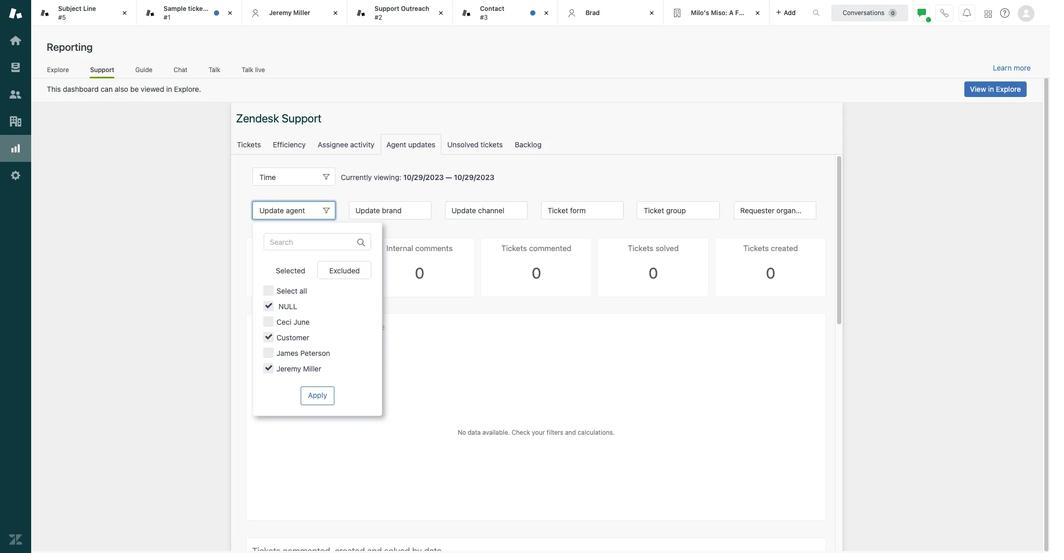Task type: vqa. For each thing, say whether or not it's contained in the screenshot.
Reporting icon
yes



Task type: describe. For each thing, give the bounding box(es) containing it.
contact
[[480, 5, 505, 13]]

subject
[[58, 5, 82, 13]]

be
[[130, 85, 139, 94]]

zendesk image
[[9, 534, 22, 547]]

jeremy miller
[[269, 9, 311, 17]]

explore.
[[174, 85, 201, 94]]

add
[[784, 9, 796, 16]]

tab containing subject line
[[31, 0, 137, 26]]

guide
[[135, 66, 153, 74]]

milo's miso: a foodlez subsidiary tab
[[664, 0, 794, 26]]

jeremy miller tab
[[242, 0, 348, 26]]

admin image
[[9, 169, 22, 182]]

brad
[[586, 9, 600, 17]]

tab containing support outreach
[[348, 0, 453, 26]]

close image for brad
[[647, 8, 658, 18]]

tabs tab list
[[31, 0, 802, 26]]

get help image
[[1001, 8, 1010, 18]]

chat
[[174, 66, 188, 74]]

reporting image
[[9, 142, 22, 155]]

miso:
[[711, 9, 728, 17]]

subsidiary
[[761, 9, 794, 17]]

guide link
[[135, 66, 153, 77]]

this
[[47, 85, 61, 94]]

support outreach #2
[[375, 5, 430, 21]]

1 in from the left
[[166, 85, 172, 94]]

miller
[[294, 9, 311, 17]]

close image for milo's miso: a foodlez subsidiary
[[753, 8, 763, 18]]

view in explore
[[971, 85, 1022, 94]]

live
[[255, 66, 265, 74]]

conversations
[[843, 9, 885, 16]]

support link
[[90, 66, 114, 78]]

in inside button
[[989, 85, 995, 94]]

talk for talk live
[[242, 66, 253, 74]]

#1
[[164, 13, 171, 21]]

talk live
[[242, 66, 265, 74]]

customers image
[[9, 88, 22, 101]]

1 close image from the left
[[542, 8, 552, 18]]

this dashboard can also be viewed in explore.
[[47, 85, 201, 94]]

sample ticket: meet the ticket #1
[[164, 5, 255, 21]]

notifications image
[[963, 9, 972, 17]]

the
[[226, 5, 236, 13]]

also
[[115, 85, 128, 94]]

talk for talk
[[209, 66, 220, 74]]

viewed
[[141, 85, 164, 94]]

outreach
[[401, 5, 430, 13]]



Task type: locate. For each thing, give the bounding box(es) containing it.
1 horizontal spatial talk
[[242, 66, 253, 74]]

chat link
[[174, 66, 188, 77]]

0 vertical spatial support
[[375, 5, 400, 13]]

organizations image
[[9, 115, 22, 128]]

close image inside brad tab
[[647, 8, 658, 18]]

1 horizontal spatial close image
[[647, 8, 658, 18]]

0 vertical spatial explore
[[47, 66, 69, 74]]

1 vertical spatial support
[[90, 66, 114, 74]]

zendesk products image
[[985, 10, 993, 17]]

1 vertical spatial explore
[[997, 85, 1022, 94]]

explore down learn more link
[[997, 85, 1022, 94]]

#5
[[58, 13, 66, 21]]

milo's miso: a foodlez subsidiary
[[691, 9, 794, 17]]

explore
[[47, 66, 69, 74], [997, 85, 1022, 94]]

explore link
[[47, 66, 69, 77]]

close image
[[542, 8, 552, 18], [647, 8, 658, 18], [753, 8, 763, 18]]

2 tab from the left
[[137, 0, 255, 26]]

button displays agent's chat status as online. image
[[918, 9, 927, 17]]

0 horizontal spatial close image
[[542, 8, 552, 18]]

in
[[166, 85, 172, 94], [989, 85, 995, 94]]

1 horizontal spatial support
[[375, 5, 400, 13]]

4 close image from the left
[[436, 8, 447, 18]]

support up can
[[90, 66, 114, 74]]

close image right line
[[120, 8, 130, 18]]

0 horizontal spatial support
[[90, 66, 114, 74]]

dashboard
[[63, 85, 99, 94]]

line
[[83, 5, 96, 13]]

contact #3
[[480, 5, 505, 21]]

close image left brad at the top right
[[542, 8, 552, 18]]

3 tab from the left
[[348, 0, 453, 26]]

talk live link
[[241, 66, 266, 77]]

meet
[[209, 5, 225, 13]]

1 horizontal spatial explore
[[997, 85, 1022, 94]]

2 close image from the left
[[225, 8, 235, 18]]

main element
[[0, 0, 31, 554]]

1 horizontal spatial in
[[989, 85, 995, 94]]

in right viewed
[[166, 85, 172, 94]]

learn
[[994, 63, 1012, 72]]

close image right meet
[[225, 8, 235, 18]]

brad tab
[[559, 0, 664, 26]]

0 horizontal spatial in
[[166, 85, 172, 94]]

close image inside milo's miso: a foodlez subsidiary tab
[[753, 8, 763, 18]]

conversations button
[[832, 4, 909, 21]]

close image right a
[[753, 8, 763, 18]]

#2
[[375, 13, 382, 21]]

0 horizontal spatial talk
[[209, 66, 220, 74]]

tab
[[31, 0, 137, 26], [137, 0, 255, 26], [348, 0, 453, 26], [453, 0, 559, 26]]

explore inside button
[[997, 85, 1022, 94]]

0 horizontal spatial explore
[[47, 66, 69, 74]]

2 talk from the left
[[242, 66, 253, 74]]

reporting
[[47, 41, 93, 53]]

get started image
[[9, 34, 22, 47]]

support up #2
[[375, 5, 400, 13]]

close image right miller at the left
[[331, 8, 341, 18]]

4 tab from the left
[[453, 0, 559, 26]]

close image right outreach at the left top of page
[[436, 8, 447, 18]]

ticket:
[[188, 5, 208, 13]]

learn more
[[994, 63, 1031, 72]]

2 horizontal spatial close image
[[753, 8, 763, 18]]

can
[[101, 85, 113, 94]]

talk right chat
[[209, 66, 220, 74]]

2 in from the left
[[989, 85, 995, 94]]

subject line #5
[[58, 5, 96, 21]]

tab containing sample ticket: meet the ticket
[[137, 0, 255, 26]]

talk link
[[209, 66, 221, 77]]

close image left milo's
[[647, 8, 658, 18]]

milo's
[[691, 9, 710, 17]]

close image inside jeremy miller tab
[[331, 8, 341, 18]]

jeremy
[[269, 9, 292, 17]]

explore up this
[[47, 66, 69, 74]]

talk left live
[[242, 66, 253, 74]]

zendesk support image
[[9, 7, 22, 20]]

view
[[971, 85, 987, 94]]

3 close image from the left
[[331, 8, 341, 18]]

1 tab from the left
[[31, 0, 137, 26]]

in right view
[[989, 85, 995, 94]]

learn more link
[[994, 63, 1031, 73]]

#3
[[480, 13, 488, 21]]

more
[[1014, 63, 1031, 72]]

add button
[[770, 0, 802, 25]]

1 close image from the left
[[120, 8, 130, 18]]

support for support outreach #2
[[375, 5, 400, 13]]

sample
[[164, 5, 186, 13]]

3 close image from the left
[[753, 8, 763, 18]]

tab containing contact
[[453, 0, 559, 26]]

support for support
[[90, 66, 114, 74]]

support
[[375, 5, 400, 13], [90, 66, 114, 74]]

talk
[[209, 66, 220, 74], [242, 66, 253, 74]]

views image
[[9, 61, 22, 74]]

close image
[[120, 8, 130, 18], [225, 8, 235, 18], [331, 8, 341, 18], [436, 8, 447, 18]]

a
[[730, 9, 734, 17]]

2 close image from the left
[[647, 8, 658, 18]]

view in explore button
[[965, 82, 1027, 97]]

1 talk from the left
[[209, 66, 220, 74]]

support inside support outreach #2
[[375, 5, 400, 13]]

foodlez
[[736, 9, 760, 17]]

ticket
[[238, 5, 255, 13]]



